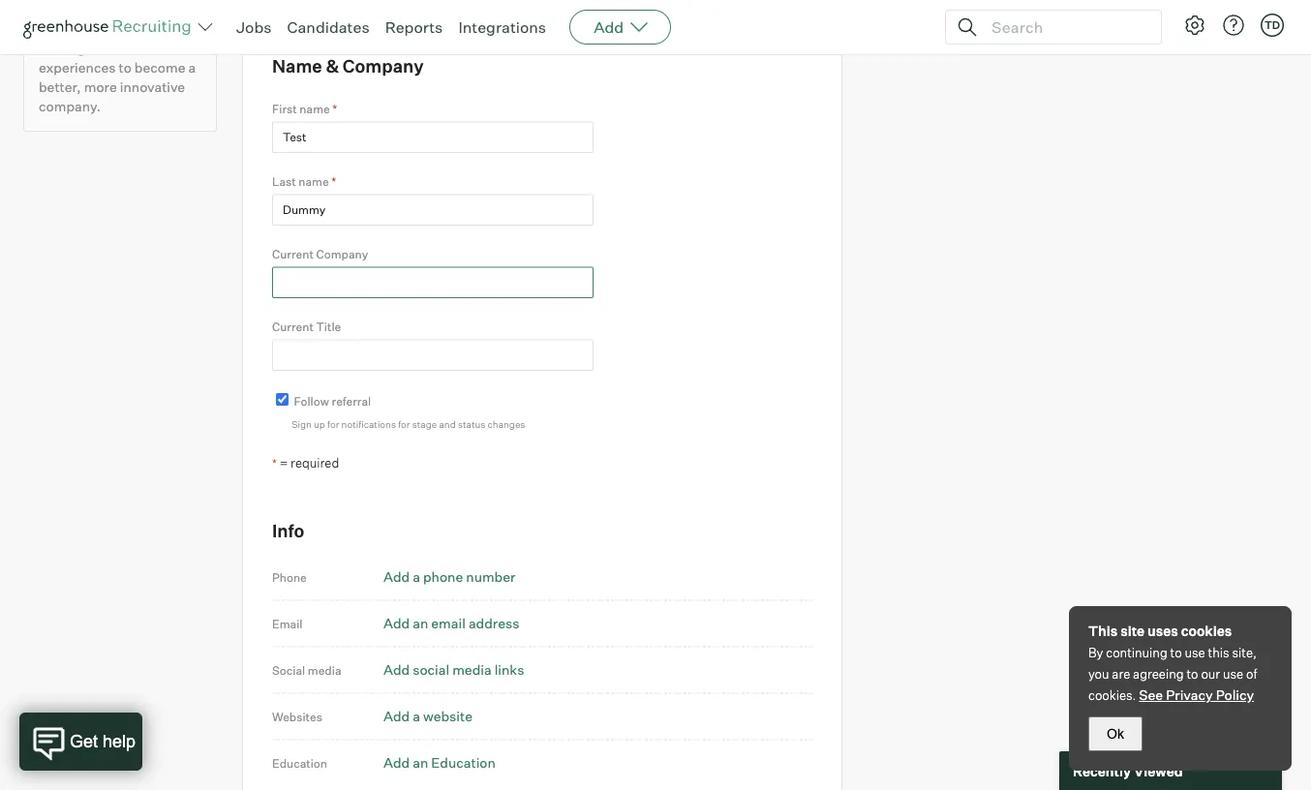 Task type: locate. For each thing, give the bounding box(es) containing it.
education down the website on the bottom left of the page
[[431, 755, 496, 772]]

2 current from the top
[[272, 320, 314, 334]]

diversity
[[39, 21, 95, 37]]

use left of
[[1224, 667, 1244, 682]]

current title
[[272, 320, 341, 334]]

see privacy policy link
[[1140, 687, 1255, 704]]

0 vertical spatial name
[[300, 102, 330, 116]]

1 vertical spatial an
[[413, 755, 429, 772]]

0 vertical spatial *
[[333, 102, 337, 116]]

0 horizontal spatial use
[[1186, 645, 1206, 661]]

1 vertical spatial company
[[316, 247, 368, 262]]

* inside * = required
[[272, 456, 277, 470]]

a for add a website
[[413, 708, 420, 725]]

name for first
[[300, 102, 330, 116]]

an
[[413, 615, 429, 632], [413, 755, 429, 772]]

up
[[314, 418, 325, 430]]

None text field
[[272, 122, 594, 153], [272, 194, 594, 226], [272, 267, 594, 298], [272, 340, 594, 371], [272, 122, 594, 153], [272, 194, 594, 226], [272, 267, 594, 298], [272, 340, 594, 371]]

by continuing to use this site, you are agreeing to our use of cookies.
[[1089, 645, 1258, 703]]

0 horizontal spatial education
[[272, 756, 327, 771]]

to inside diversity helps us leverage different experiences to become a better, more innovative company.
[[119, 59, 132, 76]]

phone
[[272, 570, 307, 585]]

1 current from the top
[[272, 247, 314, 262]]

last
[[272, 175, 296, 189]]

a inside diversity helps us leverage different experiences to become a better, more innovative company.
[[188, 59, 196, 76]]

current down last
[[272, 247, 314, 262]]

0 vertical spatial current
[[272, 247, 314, 262]]

a left phone
[[413, 569, 420, 586]]

notifications
[[342, 418, 396, 430]]

social media
[[272, 663, 342, 678]]

candidates
[[287, 17, 370, 37]]

follow referral
[[294, 394, 371, 409]]

1 vertical spatial name
[[299, 175, 329, 189]]

current for current company
[[272, 247, 314, 262]]

company.
[[39, 98, 101, 115]]

leverage
[[39, 40, 93, 57]]

add social media links link
[[384, 662, 525, 679]]

education
[[431, 755, 496, 772], [272, 756, 327, 771]]

1 vertical spatial current
[[272, 320, 314, 334]]

media right social
[[308, 663, 342, 678]]

this
[[1209, 645, 1230, 661]]

1 an from the top
[[413, 615, 429, 632]]

address
[[469, 615, 520, 632]]

are
[[1113, 667, 1131, 682]]

name right last
[[299, 175, 329, 189]]

1 horizontal spatial media
[[453, 662, 492, 679]]

*
[[333, 102, 337, 116], [332, 175, 336, 189], [272, 456, 277, 470]]

1 for from the left
[[328, 418, 340, 430]]

&
[[326, 55, 339, 77]]

become
[[135, 59, 186, 76]]

ok
[[1108, 727, 1125, 742]]

websites
[[272, 710, 323, 724]]

2 vertical spatial *
[[272, 456, 277, 470]]

* for last name *
[[332, 175, 336, 189]]

0 horizontal spatial to
[[119, 59, 132, 76]]

for right up
[[328, 418, 340, 430]]

status
[[458, 418, 486, 430]]

referral
[[332, 394, 371, 409]]

* for first name *
[[333, 102, 337, 116]]

add
[[594, 17, 624, 37], [384, 569, 410, 586], [384, 615, 410, 632], [384, 662, 410, 679], [384, 708, 410, 725], [384, 755, 410, 772]]

2 vertical spatial a
[[413, 708, 420, 725]]

an down add a website link
[[413, 755, 429, 772]]

a
[[188, 59, 196, 76], [413, 569, 420, 586], [413, 708, 420, 725]]

media
[[453, 662, 492, 679], [308, 663, 342, 678]]

a for add a phone number
[[413, 569, 420, 586]]

1 vertical spatial to
[[1171, 645, 1183, 661]]

ok button
[[1089, 717, 1143, 752]]

1 vertical spatial use
[[1224, 667, 1244, 682]]

to left our
[[1187, 667, 1199, 682]]

helps
[[98, 21, 133, 37]]

add an education
[[384, 755, 496, 772]]

see
[[1140, 687, 1164, 704]]

use left this on the bottom of page
[[1186, 645, 1206, 661]]

0 vertical spatial a
[[188, 59, 196, 76]]

add social media links
[[384, 662, 525, 679]]

an left "email"
[[413, 615, 429, 632]]

stage
[[412, 418, 437, 430]]

media left links
[[453, 662, 492, 679]]

reports
[[385, 17, 443, 37]]

add a website link
[[384, 708, 473, 725]]

company up title
[[316, 247, 368, 262]]

to down uses at the right of the page
[[1171, 645, 1183, 661]]

name
[[300, 102, 330, 116], [299, 175, 329, 189]]

current left title
[[272, 320, 314, 334]]

1 vertical spatial *
[[332, 175, 336, 189]]

name & company
[[272, 55, 424, 77]]

add a phone number
[[384, 569, 516, 586]]

name right first
[[300, 102, 330, 116]]

add for add
[[594, 17, 624, 37]]

continuing
[[1107, 645, 1168, 661]]

email
[[431, 615, 466, 632]]

0 vertical spatial use
[[1186, 645, 1206, 661]]

changes
[[488, 418, 526, 430]]

Search text field
[[987, 13, 1144, 41]]

use
[[1186, 645, 1206, 661], [1224, 667, 1244, 682]]

* right last
[[332, 175, 336, 189]]

1 horizontal spatial for
[[398, 418, 410, 430]]

add inside popup button
[[594, 17, 624, 37]]

2 for from the left
[[398, 418, 410, 430]]

an for email
[[413, 615, 429, 632]]

sign up for notifications for stage and status changes
[[292, 418, 526, 430]]

2 vertical spatial to
[[1187, 667, 1199, 682]]

2 horizontal spatial to
[[1187, 667, 1199, 682]]

0 vertical spatial company
[[343, 55, 424, 77]]

education down websites
[[272, 756, 327, 771]]

number
[[466, 569, 516, 586]]

first name *
[[272, 102, 337, 116]]

of
[[1247, 667, 1258, 682]]

company
[[343, 55, 424, 77], [316, 247, 368, 262]]

* left =
[[272, 456, 277, 470]]

add a phone number link
[[384, 569, 516, 586]]

2 an from the top
[[413, 755, 429, 772]]

for left stage at the left of page
[[398, 418, 410, 430]]

add an email address link
[[384, 615, 520, 632]]

1 vertical spatial a
[[413, 569, 420, 586]]

a left the website on the bottom left of the page
[[413, 708, 420, 725]]

to
[[119, 59, 132, 76], [1171, 645, 1183, 661], [1187, 667, 1199, 682]]

viewed
[[1135, 763, 1184, 780]]

you
[[1089, 667, 1110, 682]]

required
[[291, 455, 339, 470]]

0 horizontal spatial for
[[328, 418, 340, 430]]

privacy
[[1167, 687, 1214, 704]]

* down &
[[333, 102, 337, 116]]

follow
[[294, 394, 329, 409]]

to down the different
[[119, 59, 132, 76]]

agreeing
[[1134, 667, 1185, 682]]

add an education link
[[384, 755, 496, 772]]

0 vertical spatial to
[[119, 59, 132, 76]]

add for add a phone number
[[384, 569, 410, 586]]

company down reports link
[[343, 55, 424, 77]]

1 horizontal spatial education
[[431, 755, 496, 772]]

0 vertical spatial an
[[413, 615, 429, 632]]

0 horizontal spatial media
[[308, 663, 342, 678]]

a right become
[[188, 59, 196, 76]]

td
[[1265, 18, 1281, 31]]

for
[[328, 418, 340, 430], [398, 418, 410, 430]]



Task type: describe. For each thing, give the bounding box(es) containing it.
jobs link
[[236, 17, 272, 37]]

us
[[136, 21, 151, 37]]

configure image
[[1184, 14, 1207, 37]]

last name *
[[272, 175, 336, 189]]

current for current title
[[272, 320, 314, 334]]

policy
[[1217, 687, 1255, 704]]

current company
[[272, 247, 368, 262]]

first
[[272, 102, 297, 116]]

cookies.
[[1089, 688, 1137, 703]]

name
[[272, 55, 322, 77]]

different
[[96, 40, 150, 57]]

see privacy policy
[[1140, 687, 1255, 704]]

by
[[1089, 645, 1104, 661]]

td button
[[1262, 14, 1285, 37]]

add for add social media links
[[384, 662, 410, 679]]

add a website
[[384, 708, 473, 725]]

better,
[[39, 79, 81, 96]]

website
[[423, 708, 473, 725]]

integrations
[[459, 17, 547, 37]]

email
[[272, 617, 303, 631]]

add for add an email address
[[384, 615, 410, 632]]

integrations link
[[459, 17, 547, 37]]

more
[[84, 79, 117, 96]]

diversity helps us leverage different experiences to become a better, more innovative company.
[[39, 21, 196, 115]]

greenhouse recruiting image
[[23, 16, 198, 39]]

add for add an education
[[384, 755, 410, 772]]

sign
[[292, 418, 312, 430]]

add an email address
[[384, 615, 520, 632]]

jobs
[[236, 17, 272, 37]]

recently viewed
[[1074, 763, 1184, 780]]

and
[[439, 418, 456, 430]]

site
[[1121, 623, 1145, 640]]

this site uses cookies
[[1089, 623, 1233, 640]]

cookies
[[1182, 623, 1233, 640]]

an for education
[[413, 755, 429, 772]]

links
[[495, 662, 525, 679]]

td button
[[1258, 10, 1289, 41]]

candidates link
[[287, 17, 370, 37]]

add for add a website
[[384, 708, 410, 725]]

recently
[[1074, 763, 1132, 780]]

Follow referral checkbox
[[276, 393, 289, 406]]

1 horizontal spatial use
[[1224, 667, 1244, 682]]

our
[[1202, 667, 1221, 682]]

innovative
[[120, 79, 185, 96]]

info
[[272, 520, 305, 541]]

social
[[413, 662, 450, 679]]

name for last
[[299, 175, 329, 189]]

phone
[[423, 569, 463, 586]]

add button
[[570, 10, 672, 45]]

experiences
[[39, 59, 116, 76]]

* = required
[[272, 455, 339, 470]]

site,
[[1233, 645, 1258, 661]]

reports link
[[385, 17, 443, 37]]

social
[[272, 663, 305, 678]]

uses
[[1148, 623, 1179, 640]]

=
[[280, 455, 288, 470]]

1 horizontal spatial to
[[1171, 645, 1183, 661]]

this
[[1089, 623, 1118, 640]]

title
[[316, 320, 341, 334]]



Task type: vqa. For each thing, say whether or not it's contained in the screenshot.
FOLLOW REFERRAL option
yes



